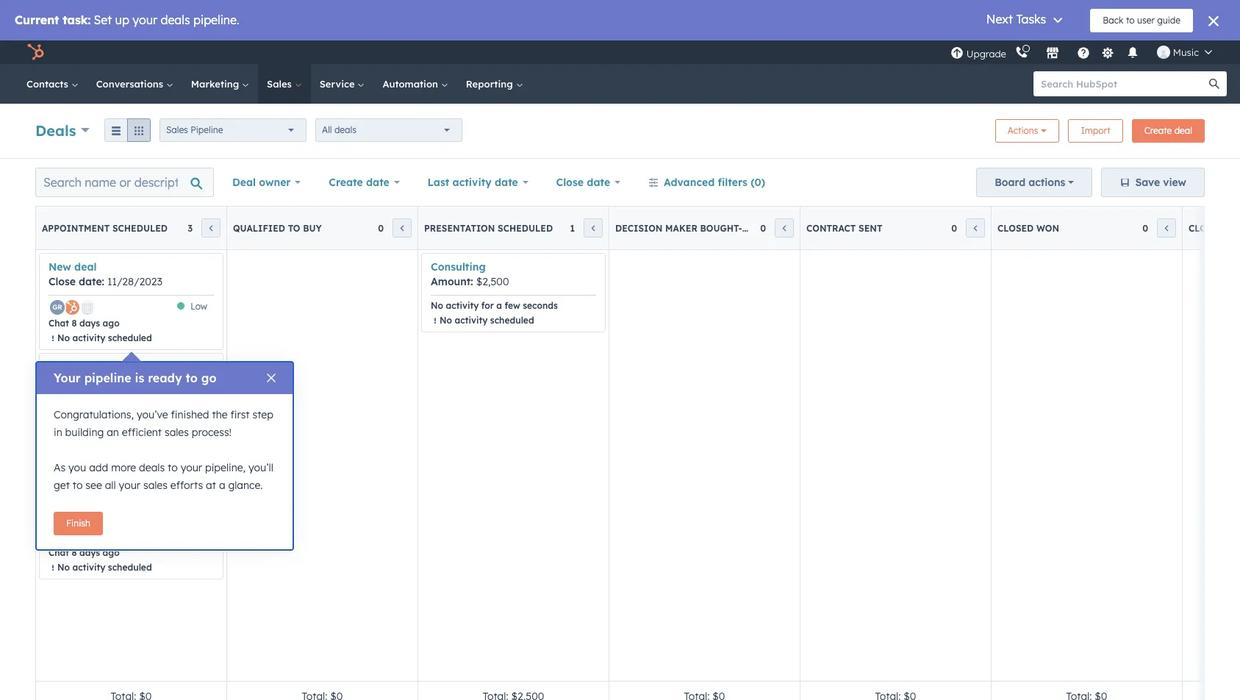 Task type: locate. For each thing, give the bounding box(es) containing it.
0 vertical spatial -
[[96, 375, 100, 388]]

1 ago from the top
[[103, 318, 120, 329]]

create
[[1145, 125, 1173, 136], [329, 176, 363, 189]]

1 vertical spatial new
[[104, 375, 126, 388]]

Search HubSpot search field
[[1034, 71, 1214, 96]]

- inside maria johnson (sample contact) - new deal close date :
[[96, 490, 100, 503]]

new up gr link at top
[[49, 260, 71, 274]]

4 0 from the left
[[1143, 223, 1149, 234]]

sales inside the congratulations, you've finished the first step in building an efficient sales process!
[[165, 426, 189, 439]]

a right at
[[219, 479, 226, 492]]

close date
[[557, 176, 611, 189]]

1 maria from the top
[[49, 360, 79, 374]]

days right 5
[[122, 433, 143, 444]]

0 vertical spatial 8
[[72, 318, 77, 329]]

for for a few seconds
[[482, 300, 494, 311]]

close down new deal link in the top of the page
[[49, 275, 76, 288]]

: inside consulting amount : $2,500
[[471, 275, 473, 288]]

close
[[557, 176, 584, 189], [49, 275, 76, 288], [49, 390, 76, 403], [49, 505, 76, 518]]

sales left pipeline
[[166, 124, 188, 135]]

2 chat 8 days ago from the top
[[49, 547, 120, 558]]

close inside maria johnson (sample contact) - new deal close date :
[[49, 505, 76, 518]]

close down your
[[49, 390, 76, 403]]

1 vertical spatial -
[[96, 490, 100, 503]]

see
[[86, 479, 102, 492]]

seconds
[[523, 300, 558, 311]]

0 horizontal spatial deal
[[74, 260, 97, 274]]

2 - from the top
[[96, 490, 100, 503]]

0 vertical spatial contact)
[[49, 375, 93, 388]]

qualified
[[233, 223, 285, 234]]

a left few
[[497, 300, 502, 311]]

deals
[[35, 121, 76, 139]]

for down $2,500
[[482, 300, 494, 311]]

deals right all
[[335, 124, 357, 135]]

date down deals banner
[[587, 176, 611, 189]]

no activity scheduled
[[440, 315, 534, 326], [57, 332, 152, 344], [57, 447, 152, 458], [57, 562, 152, 573]]

(sample inside maria johnson (sample contact) - new deal close date : 11/26/2023
[[128, 360, 171, 374]]

- right your
[[96, 375, 100, 388]]

0 horizontal spatial for
[[99, 433, 112, 444]]

0 vertical spatial your
[[181, 461, 202, 474]]

deal right all
[[129, 490, 153, 503]]

sales down finished
[[165, 426, 189, 439]]

notifications button
[[1121, 40, 1146, 64]]

(sample down 'more'
[[128, 475, 171, 488]]

2 0 from the left
[[761, 223, 766, 234]]

last activity date button
[[418, 168, 538, 197]]

marketing
[[191, 78, 242, 90]]

1 vertical spatial deal
[[129, 375, 153, 388]]

(sample
[[128, 360, 171, 374], [128, 475, 171, 488]]

create deal button
[[1133, 119, 1206, 143]]

maria down as
[[49, 475, 79, 488]]

0 vertical spatial deal
[[1175, 125, 1193, 136]]

1 vertical spatial a
[[219, 479, 226, 492]]

1 vertical spatial johnson
[[82, 475, 125, 488]]

greg robinson image
[[1158, 46, 1171, 59]]

closed left los
[[1189, 223, 1226, 234]]

8 up your
[[72, 318, 77, 329]]

view
[[1164, 176, 1187, 189]]

- inside maria johnson (sample contact) - new deal close date : 11/26/2023
[[96, 375, 100, 388]]

3 0 from the left
[[952, 223, 958, 234]]

1 horizontal spatial create
[[1145, 125, 1173, 136]]

a inside the as you add more deals to your pipeline, you'll get to see all your sales efforts at a glance.
[[219, 479, 226, 492]]

last
[[428, 176, 450, 189]]

0
[[378, 223, 384, 234], [761, 223, 766, 234], [952, 223, 958, 234], [1143, 223, 1149, 234]]

johnson down add
[[82, 475, 125, 488]]

help button
[[1072, 40, 1097, 64]]

: down consulting
[[471, 275, 473, 288]]

create inside popup button
[[329, 176, 363, 189]]

no activity scheduled down no activity for a few seconds
[[440, 315, 534, 326]]

0 for contract sent
[[952, 223, 958, 234]]

1 chat 8 days ago from the top
[[49, 318, 120, 329]]

0 vertical spatial sales
[[165, 426, 189, 439]]

to
[[288, 223, 300, 234], [186, 371, 198, 385], [168, 461, 178, 474], [73, 479, 83, 492]]

2 vertical spatial new
[[104, 490, 126, 503]]

: down pipeline
[[102, 390, 104, 403]]

1 vertical spatial ago
[[103, 547, 120, 558]]

marketplaces button
[[1038, 40, 1069, 64]]

deal inside button
[[1175, 125, 1193, 136]]

0 horizontal spatial create
[[329, 176, 363, 189]]

1 vertical spatial deals
[[139, 461, 165, 474]]

maria johnson (sample contact) - new deal link down add
[[49, 475, 171, 503]]

date down new deal link in the top of the page
[[79, 275, 102, 288]]

contact) up the finish
[[49, 490, 93, 503]]

maria johnson (sample contact) - new deal link up "11/26/2023"
[[49, 360, 171, 388]]

2 ago from the top
[[103, 547, 120, 558]]

new up "11/26/2023"
[[104, 375, 126, 388]]

1 0 from the left
[[378, 223, 384, 234]]

1 horizontal spatial deals
[[335, 124, 357, 135]]

sales inside the as you add more deals to your pipeline, you'll get to see all your sales efforts at a glance.
[[143, 479, 168, 492]]

1 (sample from the top
[[128, 360, 171, 374]]

congratulations, you've finished the first step in building an efficient sales process!
[[54, 408, 274, 439]]

activity down the finish button
[[73, 562, 105, 573]]

date inside maria johnson (sample contact) - new deal close date : 11/26/2023
[[79, 390, 102, 403]]

1 8 from the top
[[72, 318, 77, 329]]

to left buy at top
[[288, 223, 300, 234]]

menu containing music
[[950, 40, 1223, 64]]

new
[[49, 260, 71, 274], [104, 375, 126, 388], [104, 490, 126, 503]]

new for maria johnson (sample contact) - new deal close date : 11/26/2023
[[104, 375, 126, 388]]

2 8 from the top
[[72, 547, 77, 558]]

:
[[102, 275, 104, 288], [471, 275, 473, 288], [102, 390, 104, 403], [102, 505, 104, 518]]

activity up pipeline
[[73, 332, 105, 344]]

chat down the finish button
[[49, 547, 69, 558]]

johnson inside maria johnson (sample contact) - new deal close date :
[[82, 475, 125, 488]]

consulting amount : $2,500
[[431, 260, 509, 288]]

1 - from the top
[[96, 375, 100, 388]]

new right see
[[104, 490, 126, 503]]

amount
[[431, 275, 471, 288]]

deal for new
[[74, 260, 97, 274]]

8 down the finish button
[[72, 547, 77, 558]]

maria johnson (sample contact) - new deal close date :
[[49, 475, 171, 518]]

advanced
[[664, 176, 715, 189]]

maria for maria johnson (sample contact) - new deal close date : 11/26/2023
[[49, 360, 79, 374]]

(sample inside maria johnson (sample contact) - new deal close date :
[[128, 475, 171, 488]]

deal for create
[[1175, 125, 1193, 136]]

0 horizontal spatial sales
[[166, 124, 188, 135]]

more
[[111, 461, 136, 474]]

no activity scheduled up add
[[57, 447, 152, 458]]

2 (sample from the top
[[128, 475, 171, 488]]

2 maria johnson (sample contact) - new deal link from the top
[[49, 475, 171, 503]]

to right get
[[73, 479, 83, 492]]

contact) inside maria johnson (sample contact) - new deal close date : 11/26/2023
[[49, 375, 93, 388]]

maria inside maria johnson (sample contact) - new deal close date :
[[49, 475, 79, 488]]

contact) up congratulations,
[[49, 375, 93, 388]]

get
[[54, 479, 70, 492]]

2 closed from the left
[[1189, 223, 1226, 234]]

presentation
[[424, 223, 495, 234]]

days down new deal close date : 11/28/2023
[[79, 318, 100, 329]]

your down 'more'
[[119, 479, 141, 492]]

deal down "appointment"
[[74, 260, 97, 274]]

1 vertical spatial contact)
[[49, 490, 93, 503]]

0 horizontal spatial your
[[119, 479, 141, 492]]

for left 5
[[99, 433, 112, 444]]

presentation scheduled
[[424, 223, 553, 234]]

1 vertical spatial sales
[[143, 479, 168, 492]]

1 vertical spatial maria johnson (sample contact) - new deal link
[[49, 475, 171, 503]]

group
[[105, 118, 151, 142]]

no activity for a few seconds
[[431, 300, 558, 311]]

1 vertical spatial 8
[[72, 547, 77, 558]]

close inside maria johnson (sample contact) - new deal close date : 11/26/2023
[[49, 390, 76, 403]]

deal up view
[[1175, 125, 1193, 136]]

0 vertical spatial chat
[[49, 318, 69, 329]]

maria for maria johnson (sample contact) - new deal close date :
[[49, 475, 79, 488]]

music
[[1174, 46, 1200, 58]]

close inside popup button
[[557, 176, 584, 189]]

maria inside maria johnson (sample contact) - new deal close date : 11/26/2023
[[49, 360, 79, 374]]

2 johnson from the top
[[82, 475, 125, 488]]

create down all deals
[[329, 176, 363, 189]]

0 vertical spatial a
[[497, 300, 502, 311]]

close inside new deal close date : 11/28/2023
[[49, 275, 76, 288]]

sales left service
[[267, 78, 295, 90]]

date inside new deal close date : 11/28/2023
[[79, 275, 102, 288]]

0 vertical spatial sales
[[267, 78, 295, 90]]

maria left pipeline
[[49, 360, 79, 374]]

: inside new deal close date : 11/28/2023
[[102, 275, 104, 288]]

contacts
[[26, 78, 71, 90]]

chat for maria johnson (sample contact) - new deal close date :
[[49, 547, 69, 558]]

new inside maria johnson (sample contact) - new deal close date :
[[104, 490, 126, 503]]

0 horizontal spatial closed
[[998, 223, 1034, 234]]

johnson inside maria johnson (sample contact) - new deal close date : 11/26/2023
[[82, 360, 125, 374]]

new inside new deal close date : 11/28/2023
[[49, 260, 71, 274]]

1 vertical spatial deal
[[74, 260, 97, 274]]

no activity scheduled down the finish button
[[57, 562, 152, 573]]

all
[[322, 124, 332, 135]]

1 vertical spatial chat
[[49, 547, 69, 558]]

contact) for maria johnson (sample contact) - new deal close date : 11/26/2023
[[49, 375, 93, 388]]

deal inside maria johnson (sample contact) - new deal close date : 11/26/2023
[[129, 375, 153, 388]]

deal
[[1175, 125, 1193, 136], [74, 260, 97, 274]]

sales inside popup button
[[166, 124, 188, 135]]

0 vertical spatial (sample
[[128, 360, 171, 374]]

deal for maria johnson (sample contact) - new deal close date : 11/26/2023
[[129, 375, 153, 388]]

0 vertical spatial deal
[[232, 176, 256, 189]]

deals
[[335, 124, 357, 135], [139, 461, 165, 474]]

as you add more deals to your pipeline, you'll get to see all your sales efforts at a glance.
[[54, 461, 274, 492]]

chat 8 days ago down the finish button
[[49, 547, 120, 558]]

$2,500
[[476, 275, 509, 288]]

1 vertical spatial for
[[99, 433, 112, 444]]

1 vertical spatial chat 8 days ago
[[49, 547, 120, 558]]

no activity scheduled for new deal close date : 11/28/2023
[[57, 332, 152, 344]]

8
[[72, 318, 77, 329], [72, 547, 77, 558]]

sales left efforts
[[143, 479, 168, 492]]

(sample up "11/26/2023"
[[128, 360, 171, 374]]

new inside maria johnson (sample contact) - new deal close date : 11/26/2023
[[104, 375, 126, 388]]

finished
[[171, 408, 209, 422]]

1 johnson from the top
[[82, 360, 125, 374]]

deals right 'more'
[[139, 461, 165, 474]]

gr link
[[49, 299, 66, 316]]

johnson left is
[[82, 360, 125, 374]]

-
[[96, 375, 100, 388], [96, 490, 100, 503]]

hubspot link
[[18, 43, 55, 61]]

automation link
[[374, 64, 457, 104]]

sales for sales pipeline
[[166, 124, 188, 135]]

ago down 11/28/2023
[[103, 318, 120, 329]]

maria johnson (sample contact) - new deal link for maria johnson (sample contact) - new deal close date :
[[49, 475, 171, 503]]

1 maria johnson (sample contact) - new deal link from the top
[[49, 360, 171, 388]]

closed left won
[[998, 223, 1034, 234]]

add
[[89, 461, 108, 474]]

service link
[[311, 64, 374, 104]]

menu
[[950, 40, 1223, 64]]

0 vertical spatial create
[[1145, 125, 1173, 136]]

chat 8 days ago down gr link at top
[[49, 318, 120, 329]]

chat for new deal close date : 11/28/2023
[[49, 318, 69, 329]]

the
[[212, 408, 228, 422]]

glance.
[[228, 479, 263, 492]]

0 vertical spatial maria
[[49, 360, 79, 374]]

calling icon button
[[1010, 43, 1035, 62]]

0 vertical spatial new
[[49, 260, 71, 274]]

chat down gr link at top
[[49, 318, 69, 329]]

0 vertical spatial maria johnson (sample contact) - new deal link
[[49, 360, 171, 388]]

for for 5 days
[[99, 433, 112, 444]]

2 vertical spatial days
[[79, 547, 100, 558]]

deals inside 'popup button'
[[335, 124, 357, 135]]

2 vertical spatial deal
[[129, 490, 153, 503]]

2 maria from the top
[[49, 475, 79, 488]]

1 vertical spatial your
[[119, 479, 141, 492]]

0 vertical spatial ago
[[103, 318, 120, 329]]

board actions button
[[977, 168, 1093, 197]]

create up save view
[[1145, 125, 1173, 136]]

0 vertical spatial chat 8 days ago
[[49, 318, 120, 329]]

create inside button
[[1145, 125, 1173, 136]]

no activity scheduled up pipeline
[[57, 332, 152, 344]]

your up efforts
[[181, 461, 202, 474]]

0 horizontal spatial a
[[219, 479, 226, 492]]

1 vertical spatial maria
[[49, 475, 79, 488]]

advanced filters (0)
[[664, 176, 766, 189]]

11/28/2023
[[107, 275, 162, 288]]

deal left owner
[[232, 176, 256, 189]]

contact) inside maria johnson (sample contact) - new deal close date :
[[49, 490, 93, 503]]

1 horizontal spatial your
[[181, 461, 202, 474]]

ago for 11/28/2023
[[103, 318, 120, 329]]

2 contact) from the top
[[49, 490, 93, 503]]

sales pipeline
[[166, 124, 223, 135]]

- left all
[[96, 490, 100, 503]]

1 horizontal spatial sales
[[267, 78, 295, 90]]

no
[[431, 300, 444, 311], [440, 315, 452, 326], [57, 332, 70, 344], [49, 433, 61, 444], [57, 447, 70, 458], [57, 562, 70, 573]]

1 vertical spatial create
[[329, 176, 363, 189]]

0 vertical spatial for
[[482, 300, 494, 311]]

: left 11/28/2023
[[102, 275, 104, 288]]

1 contact) from the top
[[49, 375, 93, 388]]

new deal link
[[49, 260, 97, 274]]

building
[[65, 426, 104, 439]]

close up 1
[[557, 176, 584, 189]]

deal inside new deal close date : 11/28/2023
[[74, 260, 97, 274]]

date up congratulations,
[[79, 390, 102, 403]]

date down see
[[79, 505, 102, 518]]

0 vertical spatial days
[[79, 318, 100, 329]]

1 horizontal spatial deal
[[1175, 125, 1193, 136]]

1 vertical spatial sales
[[166, 124, 188, 135]]

deal inside maria johnson (sample contact) - new deal close date :
[[129, 490, 153, 503]]

close down get
[[49, 505, 76, 518]]

1 chat from the top
[[49, 318, 69, 329]]

1 horizontal spatial closed
[[1189, 223, 1226, 234]]

deal
[[232, 176, 256, 189], [129, 375, 153, 388], [129, 490, 153, 503]]

1 closed from the left
[[998, 223, 1034, 234]]

bought-
[[701, 223, 743, 234]]

activity right last
[[453, 176, 492, 189]]

date
[[366, 176, 390, 189], [495, 176, 518, 189], [587, 176, 611, 189], [79, 275, 102, 288], [79, 390, 102, 403], [79, 505, 102, 518]]

ago down the finish button
[[103, 547, 120, 558]]

0 horizontal spatial deals
[[139, 461, 165, 474]]

days down the finish button
[[79, 547, 100, 558]]

new for maria johnson (sample contact) - new deal close date :
[[104, 490, 126, 503]]

0 vertical spatial johnson
[[82, 360, 125, 374]]

1 horizontal spatial for
[[482, 300, 494, 311]]

deal up "11/26/2023"
[[129, 375, 153, 388]]

0 vertical spatial deals
[[335, 124, 357, 135]]

1 vertical spatial (sample
[[128, 475, 171, 488]]

actions button
[[996, 119, 1060, 143]]

activity right in
[[64, 433, 97, 444]]

2 chat from the top
[[49, 547, 69, 558]]

sales for sales
[[267, 78, 295, 90]]

sales
[[165, 426, 189, 439], [143, 479, 168, 492]]

: down see
[[102, 505, 104, 518]]



Task type: vqa. For each thing, say whether or not it's contained in the screenshot.
My Dashboard text element on the bottom of the page
no



Task type: describe. For each thing, give the bounding box(es) containing it.
Search name or description search field
[[35, 168, 214, 197]]

sales link
[[258, 64, 311, 104]]

your pipeline is ready to go
[[54, 371, 217, 385]]

efforts
[[171, 479, 203, 492]]

(sample for maria johnson (sample contact) - new deal close date :
[[128, 475, 171, 488]]

notifications image
[[1127, 47, 1140, 60]]

actions
[[1008, 125, 1039, 136]]

3
[[188, 223, 193, 234]]

activity inside popup button
[[453, 176, 492, 189]]

in
[[54, 426, 62, 439]]

: inside maria johnson (sample contact) - new deal close date :
[[102, 505, 104, 518]]

8 for new deal close date : 11/28/2023
[[72, 318, 77, 329]]

consulting link
[[431, 260, 486, 274]]

step
[[253, 408, 274, 422]]

first
[[231, 408, 250, 422]]

deal inside popup button
[[232, 176, 256, 189]]

save view button
[[1102, 168, 1206, 197]]

appointment
[[42, 223, 110, 234]]

pipeline,
[[205, 461, 246, 474]]

pipeline
[[84, 371, 131, 385]]

automation
[[383, 78, 441, 90]]

marketing link
[[182, 64, 258, 104]]

date inside maria johnson (sample contact) - new deal close date :
[[79, 505, 102, 518]]

maker
[[666, 223, 698, 234]]

chat 8 days ago for date
[[49, 318, 120, 329]]

date up presentation scheduled
[[495, 176, 518, 189]]

board
[[995, 176, 1026, 189]]

activity down no activity for a few seconds
[[455, 315, 488, 326]]

deal owner button
[[223, 168, 311, 197]]

hubspot image
[[26, 43, 44, 61]]

5
[[114, 433, 119, 444]]

sales pipeline button
[[160, 118, 307, 142]]

ready
[[148, 371, 182, 385]]

upgrade image
[[951, 47, 964, 60]]

import button
[[1069, 119, 1124, 143]]

deals inside the as you add more deals to your pipeline, you'll get to see all your sales efforts at a glance.
[[139, 461, 165, 474]]

to up efforts
[[168, 461, 178, 474]]

closed for closed los
[[1189, 223, 1226, 234]]

reporting link
[[457, 64, 532, 104]]

in
[[743, 223, 754, 234]]

create date
[[329, 176, 390, 189]]

create for create deal
[[1145, 125, 1173, 136]]

qualified to buy
[[233, 223, 322, 234]]

as
[[54, 461, 66, 474]]

- for maria johnson (sample contact) - new deal close date :
[[96, 490, 100, 503]]

close date button
[[547, 168, 630, 197]]

music button
[[1149, 40, 1222, 64]]

close image
[[267, 374, 276, 383]]

all deals button
[[316, 118, 463, 142]]

upgrade
[[967, 47, 1007, 59]]

activity down amount
[[446, 300, 479, 311]]

deal owner
[[232, 176, 291, 189]]

8 for maria johnson (sample contact) - new deal close date :
[[72, 547, 77, 558]]

conversations link
[[87, 64, 182, 104]]

contacts link
[[18, 64, 87, 104]]

create for create date
[[329, 176, 363, 189]]

(0)
[[751, 176, 766, 189]]

johnson for maria johnson (sample contact) - new deal close date : 11/26/2023
[[82, 360, 125, 374]]

(sample for maria johnson (sample contact) - new deal close date : 11/26/2023
[[128, 360, 171, 374]]

is
[[135, 371, 144, 385]]

all deals
[[322, 124, 357, 135]]

you've
[[137, 408, 168, 422]]

1 horizontal spatial a
[[497, 300, 502, 311]]

reporting
[[466, 78, 516, 90]]

group inside deals banner
[[105, 118, 151, 142]]

closed won
[[998, 223, 1060, 234]]

0 for decision maker bought-in
[[761, 223, 766, 234]]

all
[[105, 479, 116, 492]]

save view
[[1136, 176, 1187, 189]]

board actions
[[995, 176, 1066, 189]]

owner
[[259, 176, 291, 189]]

last activity date
[[428, 176, 518, 189]]

11/26/2023
[[107, 390, 162, 403]]

activity down no activity for 5 days
[[73, 447, 105, 458]]

1
[[570, 223, 575, 234]]

search image
[[1210, 79, 1220, 89]]

save
[[1136, 176, 1161, 189]]

go
[[201, 371, 217, 385]]

your
[[54, 371, 81, 385]]

days for close
[[79, 318, 100, 329]]

few
[[505, 300, 521, 311]]

decision
[[616, 223, 663, 234]]

days for (sample
[[79, 547, 100, 558]]

no activity scheduled for maria johnson (sample contact) - new deal close date :
[[57, 562, 152, 573]]

create date button
[[319, 168, 409, 197]]

appointment scheduled
[[42, 223, 168, 234]]

: inside maria johnson (sample contact) - new deal close date : 11/26/2023
[[102, 390, 104, 403]]

no activity scheduled for maria johnson (sample contact) - new deal close date : 11/26/2023
[[57, 447, 152, 458]]

finish
[[66, 518, 90, 529]]

calling icon image
[[1016, 46, 1029, 60]]

marketplaces image
[[1047, 47, 1060, 60]]

maria johnson (sample contact) - new deal link for maria johnson (sample contact) - new deal close date : 11/26/2023
[[49, 360, 171, 388]]

conversations
[[96, 78, 166, 90]]

create deal
[[1145, 125, 1193, 136]]

closed for closed won
[[998, 223, 1034, 234]]

johnson for maria johnson (sample contact) - new deal close date :
[[82, 475, 125, 488]]

contract
[[807, 223, 857, 234]]

- for maria johnson (sample contact) - new deal close date : 11/26/2023
[[96, 375, 100, 388]]

efficient
[[122, 426, 162, 439]]

help image
[[1078, 47, 1091, 60]]

import
[[1082, 125, 1111, 136]]

advanced filters (0) button
[[639, 168, 775, 197]]

deal for maria johnson (sample contact) - new deal close date :
[[129, 490, 153, 503]]

search button
[[1203, 71, 1228, 96]]

0 for qualified to buy
[[378, 223, 384, 234]]

deals banner
[[35, 115, 1206, 143]]

0 for closed won
[[1143, 223, 1149, 234]]

los
[[1228, 223, 1241, 234]]

deals button
[[35, 120, 90, 141]]

to left go
[[186, 371, 198, 385]]

no activity for 5 days
[[49, 433, 143, 444]]

filters
[[718, 176, 748, 189]]

service
[[320, 78, 358, 90]]

contact) for maria johnson (sample contact) - new deal close date :
[[49, 490, 93, 503]]

you
[[68, 461, 86, 474]]

an
[[107, 426, 119, 439]]

at
[[206, 479, 216, 492]]

finish button
[[54, 512, 103, 536]]

actions
[[1029, 176, 1066, 189]]

process!
[[192, 426, 232, 439]]

date down all deals 'popup button' at the top left of page
[[366, 176, 390, 189]]

contract sent
[[807, 223, 883, 234]]

1 vertical spatial days
[[122, 433, 143, 444]]

settings image
[[1102, 47, 1115, 60]]

chat 8 days ago for contact)
[[49, 547, 120, 558]]

ago for new
[[103, 547, 120, 558]]



